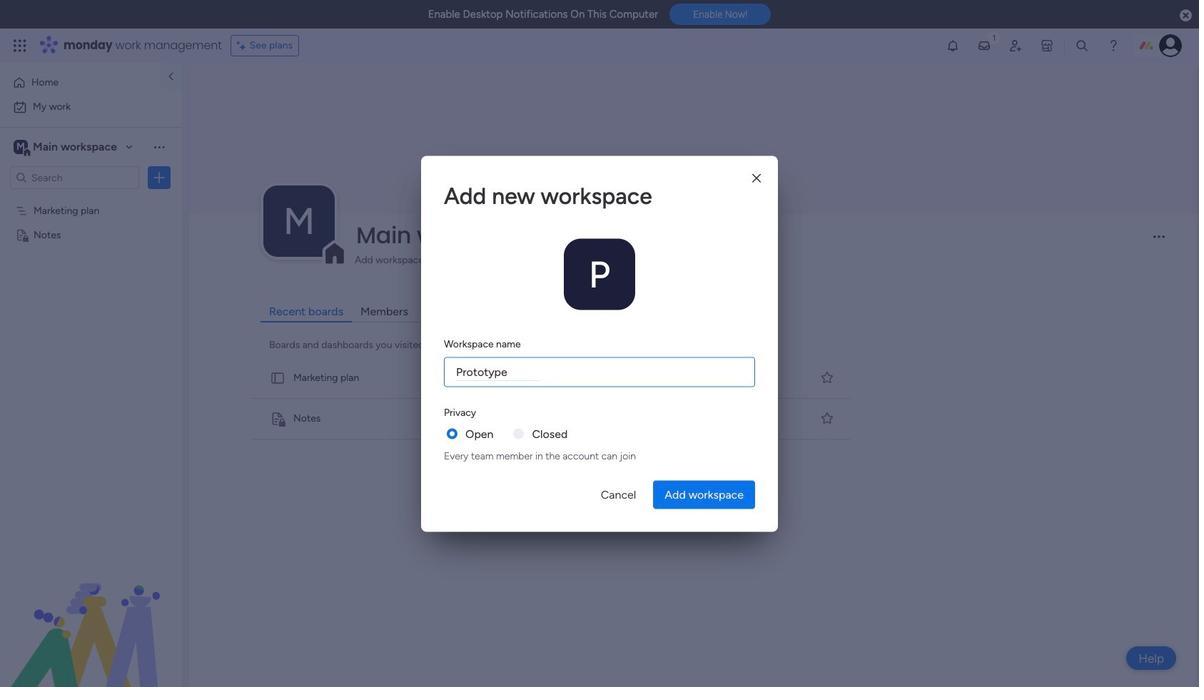 Task type: locate. For each thing, give the bounding box(es) containing it.
see plans image
[[237, 38, 250, 54]]

kendall parks image
[[1159, 34, 1182, 57]]

1 vertical spatial heading
[[444, 336, 521, 351]]

add to favorites image for public board icon
[[820, 371, 835, 385]]

update feed image
[[977, 39, 992, 53]]

private board image
[[15, 228, 29, 241], [270, 411, 286, 427]]

2 vertical spatial heading
[[444, 405, 476, 420]]

1 vertical spatial option
[[9, 96, 173, 119]]

monday marketplace image
[[1040, 39, 1054, 53]]

1 vertical spatial add to favorites image
[[820, 411, 835, 426]]

workspace image
[[14, 139, 28, 155], [564, 238, 635, 310]]

heading
[[444, 178, 755, 213], [444, 336, 521, 351], [444, 405, 476, 420]]

None field
[[353, 220, 1141, 250]]

2 add to favorites image from the top
[[820, 411, 835, 426]]

select product image
[[13, 39, 27, 53]]

2 heading from the top
[[444, 336, 521, 351]]

1 horizontal spatial workspace image
[[564, 238, 635, 310]]

1 vertical spatial workspace image
[[564, 238, 635, 310]]

0 horizontal spatial workspace image
[[14, 139, 28, 155]]

Choose a name for your workspace field
[[444, 357, 755, 387]]

workspace selection element
[[14, 138, 119, 157]]

notifications image
[[946, 39, 960, 53]]

quick search results list box
[[248, 358, 854, 440]]

1 add to favorites image from the top
[[820, 371, 835, 385]]

option
[[9, 71, 152, 94], [9, 96, 173, 119], [0, 197, 182, 200]]

0 vertical spatial heading
[[444, 178, 755, 213]]

1 horizontal spatial private board image
[[270, 411, 286, 427]]

0 vertical spatial option
[[9, 71, 152, 94]]

0 horizontal spatial private board image
[[15, 228, 29, 241]]

add to favorites image
[[820, 371, 835, 385], [820, 411, 835, 426]]

list box
[[0, 195, 182, 439]]

help image
[[1106, 39, 1121, 53]]

0 vertical spatial add to favorites image
[[820, 371, 835, 385]]



Task type: vqa. For each thing, say whether or not it's contained in the screenshot.
Seats management in the bottom of the page
no



Task type: describe. For each thing, give the bounding box(es) containing it.
search everything image
[[1075, 39, 1089, 53]]

0 vertical spatial private board image
[[15, 228, 29, 241]]

invite members image
[[1009, 39, 1023, 53]]

close image
[[752, 173, 761, 184]]

dapulse close image
[[1180, 9, 1192, 23]]

lottie animation image
[[0, 543, 182, 687]]

0 vertical spatial workspace image
[[14, 139, 28, 155]]

add to favorites image for the bottommost private board image
[[820, 411, 835, 426]]

1 image
[[988, 29, 1001, 45]]

1 vertical spatial private board image
[[270, 411, 286, 427]]

1 heading from the top
[[444, 178, 755, 213]]

Search in workspace field
[[30, 170, 119, 186]]

lottie animation element
[[0, 543, 182, 687]]

2 vertical spatial option
[[0, 197, 182, 200]]

public board image
[[270, 370, 286, 386]]

3 heading from the top
[[444, 405, 476, 420]]



